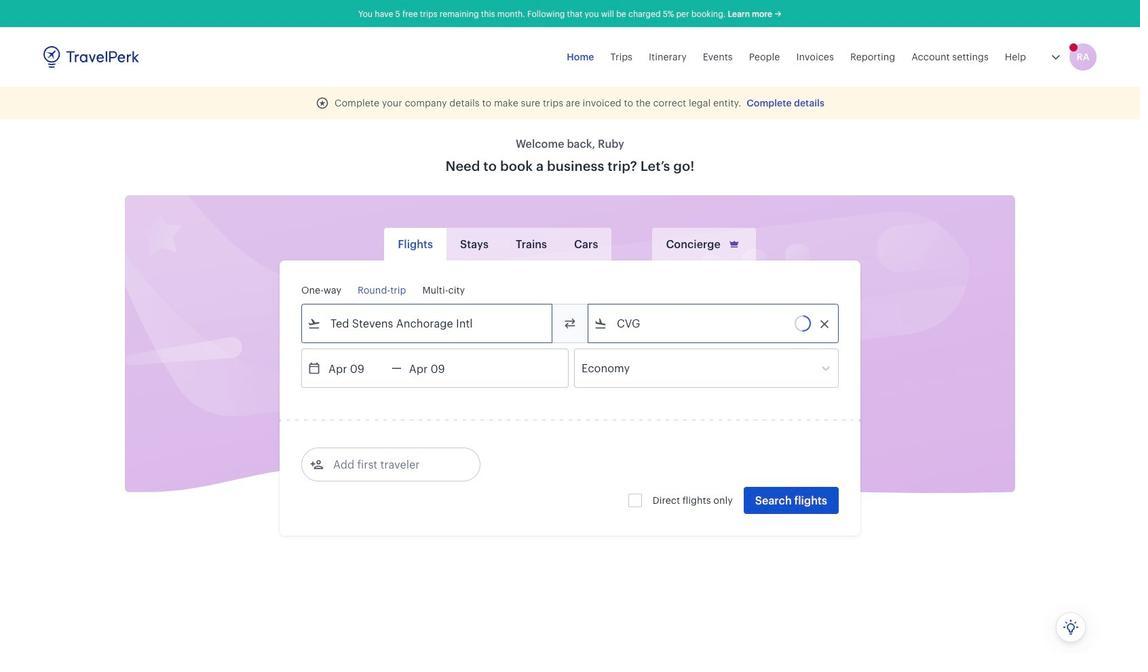Task type: vqa. For each thing, say whether or not it's contained in the screenshot.
Move backward to switch to the previous month. ICON
no



Task type: describe. For each thing, give the bounding box(es) containing it.
Return text field
[[402, 350, 473, 388]]

Add first traveler search field
[[324, 454, 465, 476]]

From search field
[[321, 313, 534, 335]]

To search field
[[608, 313, 821, 335]]

Depart text field
[[321, 350, 392, 388]]



